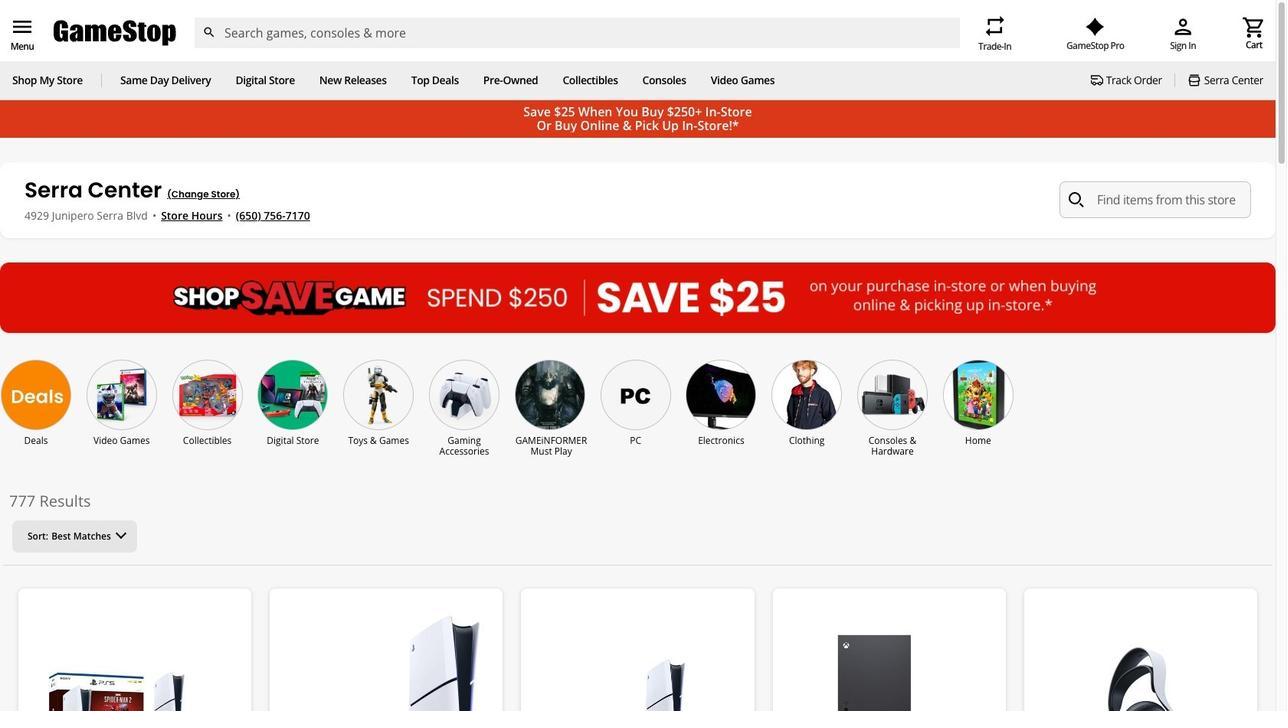 Task type: describe. For each thing, give the bounding box(es) containing it.
search icon image
[[1069, 193, 1084, 208]]

Find items from this store field
[[1060, 182, 1251, 219]]

gamestop image
[[54, 18, 176, 48]]

Search games, consoles & more search field
[[224, 18, 932, 48]]



Task type: locate. For each thing, give the bounding box(es) containing it.
gamestop pro icon image
[[1086, 18, 1105, 36]]

None search field
[[194, 18, 960, 48]]



Task type: vqa. For each thing, say whether or not it's contained in the screenshot.
the My Orders Icon
no



